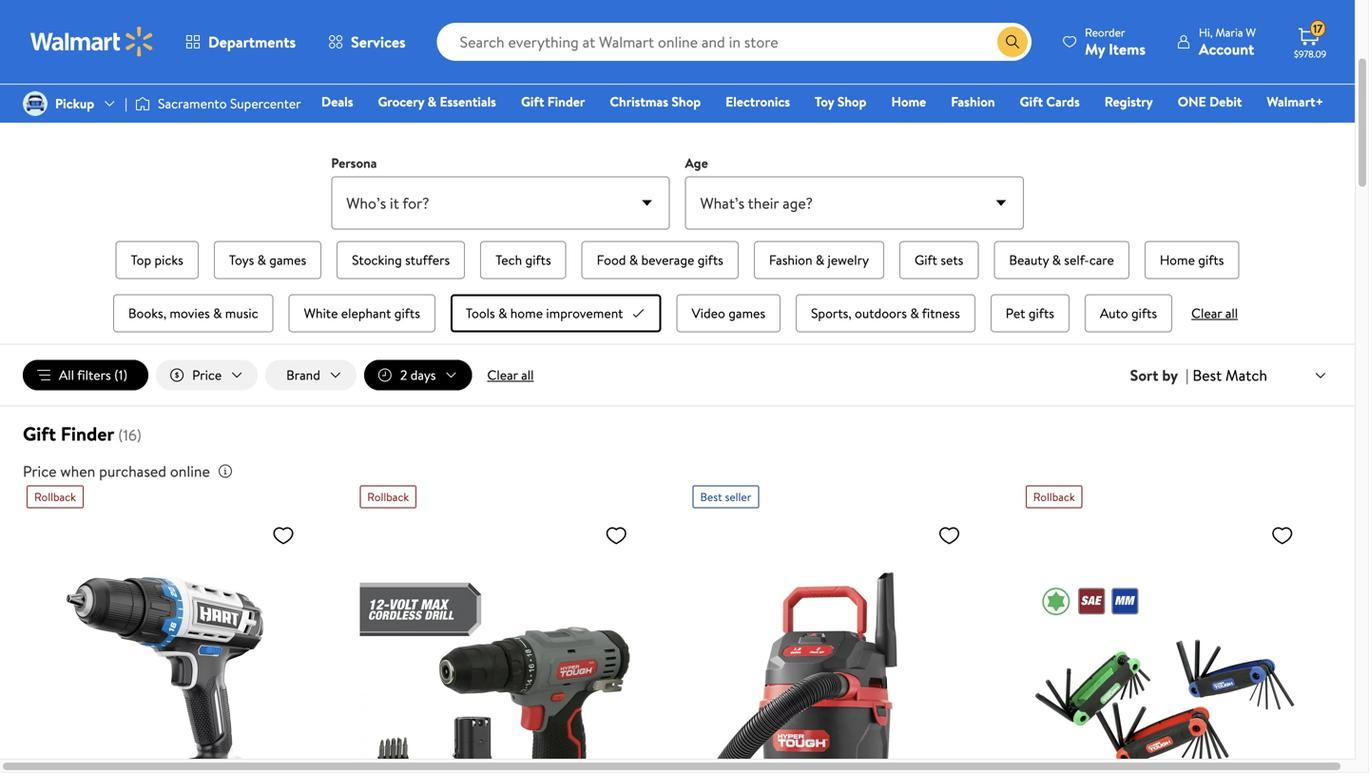 Task type: describe. For each thing, give the bounding box(es) containing it.
gift for gift finder
[[521, 92, 544, 111]]

price when purchased online
[[23, 461, 210, 482]]

stocking stuffers button
[[337, 241, 465, 279]]

electronics link
[[717, 91, 799, 112]]

stocking
[[352, 251, 402, 269]]

toy shop link
[[806, 91, 875, 112]]

fitness
[[922, 304, 960, 322]]

gift sets button
[[900, 241, 979, 279]]

& left fitness
[[910, 304, 919, 322]]

elephant
[[341, 304, 391, 322]]

gift for gift finder (16)
[[23, 420, 56, 447]]

pet
[[1006, 304, 1026, 322]]

auto gifts button
[[1085, 294, 1173, 332]]

clear all inside sort and filter section element
[[487, 366, 534, 384]]

beverage
[[641, 251, 695, 269]]

add to favorites list, hyper tough 3-pack folding hex key set with sae, metric, and star, holiday gift, model 1272v image
[[1271, 524, 1294, 547]]

reorder my items
[[1085, 24, 1146, 59]]

departments button
[[169, 19, 312, 65]]

fashion & jewelry list item
[[750, 237, 888, 283]]

one
[[1178, 92, 1206, 111]]

0 vertical spatial |
[[125, 94, 127, 113]]

books, movies & music
[[128, 304, 258, 322]]

essentials
[[440, 92, 496, 111]]

video games
[[692, 304, 766, 322]]

filters
[[77, 366, 111, 384]]

pet gifts button
[[991, 294, 1070, 332]]

sacramento
[[158, 94, 227, 113]]

all for clear all button to the top
[[1225, 304, 1238, 322]]

best match button
[[1189, 363, 1332, 388]]

home
[[510, 304, 543, 322]]

& left 'music'
[[213, 304, 222, 322]]

rollback for hyper tough 12v max lithium-ion cordless 3/8-inch drill driver with 1.5ah battery, holiday gifts for dad, model 99303 image
[[367, 489, 409, 505]]

best match
[[1193, 365, 1268, 386]]

gift for gift sets
[[915, 251, 938, 269]]

best for best match
[[1193, 365, 1222, 386]]

finder for gift finder (16)
[[61, 420, 114, 447]]

maria
[[1216, 24, 1243, 40]]

clear all list item
[[1184, 290, 1246, 336]]

gifts for home gifts
[[1198, 251, 1224, 269]]

$978.09
[[1294, 48, 1327, 60]]

all
[[59, 366, 74, 384]]

gift cards
[[1020, 92, 1080, 111]]

books, movies & music button
[[113, 294, 273, 332]]

movies
[[170, 304, 210, 322]]

gifts for pet gifts
[[1029, 304, 1054, 322]]

by for sort
[[1162, 365, 1178, 386]]

& for grocery
[[428, 92, 437, 111]]

home for home gifts
[[1160, 251, 1195, 269]]

order by dec. 21 at 2pm et.
[[576, 37, 779, 61]]

toys & games list item
[[210, 237, 325, 283]]

 image for sacramento supercenter
[[135, 94, 150, 113]]

outdoors
[[855, 304, 907, 322]]

hart 20-volt 3/8-inch battery-powered drill/driver kit, (1) 1.5ah lithium-ion battery image
[[27, 516, 302, 773]]

pet gifts
[[1006, 304, 1054, 322]]

search icon image
[[1005, 34, 1020, 49]]

food & beverage gifts
[[597, 251, 723, 269]]

games inside the video games button
[[729, 304, 766, 322]]

price for price
[[192, 366, 222, 384]]

fashion & jewelry
[[769, 251, 869, 269]]

debit
[[1210, 92, 1242, 111]]

finder for gift finder
[[547, 92, 585, 111]]

& for toys
[[257, 251, 266, 269]]

care
[[1089, 251, 1114, 269]]

& for food
[[629, 251, 638, 269]]

tools & home improvement button
[[451, 294, 661, 332]]

self-
[[1064, 251, 1089, 269]]

add to favorites list, hyper tough 1.5 gallon 2 peak hp poly wet/dry vacuum, vh105 3502, new image
[[938, 524, 961, 547]]

hi, maria w account
[[1199, 24, 1256, 59]]

departments
[[208, 31, 296, 52]]

& for fashion
[[816, 251, 825, 269]]

 image for pickup
[[23, 91, 48, 116]]

tools & home improvement list item
[[447, 290, 665, 336]]

supercenter
[[230, 94, 301, 113]]

food & beverage gifts list item
[[578, 237, 743, 283]]

shop for toy shop
[[837, 92, 867, 111]]

sort
[[1130, 365, 1159, 386]]

registry link
[[1096, 91, 1162, 112]]

when
[[60, 461, 95, 482]]

toy shop
[[815, 92, 867, 111]]

white elephant gifts button
[[289, 294, 435, 332]]

account
[[1199, 39, 1254, 59]]

brand button
[[265, 360, 356, 391]]

order by dec. 21 at 2pm et. link
[[27, 0, 1328, 136]]

picks
[[155, 251, 183, 269]]

services
[[351, 31, 406, 52]]

add to favorites list, hart 20-volt 3/8-inch battery-powered drill/driver kit, (1) 1.5ah lithium-ion battery image
[[272, 524, 295, 547]]

& for tools
[[498, 304, 507, 322]]

walmart image
[[30, 27, 154, 57]]

video
[[692, 304, 725, 322]]

fashion & jewelry button
[[754, 241, 884, 279]]

& for beauty
[[1052, 251, 1061, 269]]

gift sets
[[915, 251, 964, 269]]

beauty & self-care button
[[994, 241, 1130, 279]]

legal information image
[[218, 464, 233, 479]]

white
[[304, 304, 338, 322]]

clear inside list item
[[1192, 304, 1222, 322]]

white elephant gifts
[[304, 304, 420, 322]]

home for home
[[891, 92, 926, 111]]

improvement
[[546, 304, 623, 322]]

gift sets list item
[[896, 237, 983, 283]]

stocking stuffers list item
[[333, 237, 469, 283]]

age
[[685, 154, 708, 172]]

books, movies & music list item
[[109, 290, 277, 336]]

sort and filter section element
[[0, 345, 1355, 406]]

pet gifts list item
[[987, 290, 1074, 336]]

two-day shipping on top presents image
[[27, 0, 1328, 123]]

w
[[1246, 24, 1256, 40]]

17
[[1313, 21, 1323, 37]]

gift finder link
[[512, 91, 594, 112]]

home link
[[883, 91, 935, 112]]

hi,
[[1199, 24, 1213, 40]]

auto
[[1100, 304, 1128, 322]]

shop for christmas shop
[[672, 92, 701, 111]]

food
[[597, 251, 626, 269]]

stuffers
[[405, 251, 450, 269]]

fashion link
[[943, 91, 1004, 112]]

top picks list item
[[112, 237, 202, 283]]

price for price when purchased online
[[23, 461, 57, 482]]

toys
[[229, 251, 254, 269]]

order
[[576, 37, 621, 61]]

Walmart Site-Wide search field
[[437, 23, 1032, 61]]

grocery
[[378, 92, 424, 111]]

books,
[[128, 304, 166, 322]]

one debit
[[1178, 92, 1242, 111]]

group containing top picks
[[68, 237, 1287, 336]]



Task type: locate. For each thing, give the bounding box(es) containing it.
clear inside sort and filter section element
[[487, 366, 518, 384]]

tech gifts
[[496, 251, 551, 269]]

white elephant gifts list item
[[285, 290, 439, 336]]

top picks
[[131, 251, 183, 269]]

1 vertical spatial finder
[[61, 420, 114, 447]]

1 vertical spatial clear all
[[487, 366, 534, 384]]

& inside button
[[498, 304, 507, 322]]

all inside button
[[521, 366, 534, 384]]

hyper tough 12v max lithium-ion cordless 3/8-inch drill driver with 1.5ah battery, holiday gifts for dad, model 99303 image
[[360, 516, 635, 773]]

sacramento supercenter
[[158, 94, 301, 113]]

0 horizontal spatial games
[[269, 251, 306, 269]]

1 horizontal spatial finder
[[547, 92, 585, 111]]

gifts inside 'tech gifts' 'button'
[[525, 251, 551, 269]]

gifts right auto
[[1132, 304, 1157, 322]]

0 horizontal spatial  image
[[23, 91, 48, 116]]

tools & home improvement
[[466, 304, 623, 322]]

sort by |
[[1130, 365, 1189, 386]]

christmas
[[610, 92, 668, 111]]

0 vertical spatial finder
[[547, 92, 585, 111]]

fashion inside button
[[769, 251, 813, 269]]

rollback for hyper tough 3-pack folding hex key set with sae, metric, and star, holiday gift, model 1272v image in the right bottom of the page
[[1033, 489, 1075, 505]]

1 horizontal spatial fashion
[[951, 92, 995, 111]]

finder
[[547, 92, 585, 111], [61, 420, 114, 447]]

home left fashion link
[[891, 92, 926, 111]]

clear all inside clear all list item
[[1192, 304, 1238, 322]]

stocking stuffers
[[352, 251, 450, 269]]

sports, outdoors & fitness
[[811, 304, 960, 322]]

Search search field
[[437, 23, 1032, 61]]

gifts right tech
[[525, 251, 551, 269]]

items
[[1109, 39, 1146, 59]]

1 horizontal spatial games
[[729, 304, 766, 322]]

0 horizontal spatial clear
[[487, 366, 518, 384]]

gift inside button
[[915, 251, 938, 269]]

add to favorites list, hyper tough 12v max lithium-ion cordless 3/8-inch drill driver with 1.5ah battery, holiday gifts for dad, model 99303 image
[[605, 524, 628, 547]]

| right pickup
[[125, 94, 127, 113]]

best for best seller
[[700, 489, 722, 505]]

top picks button
[[116, 241, 199, 279]]

all inside list item
[[1225, 304, 1238, 322]]

cards
[[1046, 92, 1080, 111]]

& left jewelry
[[816, 251, 825, 269]]

clear down home gifts list item
[[1192, 304, 1222, 322]]

services button
[[312, 19, 422, 65]]

gift down all filters (1) button
[[23, 420, 56, 447]]

0 vertical spatial clear
[[1192, 304, 1222, 322]]

hyper tough 1.5 gallon 2 peak hp poly wet/dry vacuum, vh105 3502, new image
[[693, 516, 968, 773]]

games right video
[[729, 304, 766, 322]]

0 vertical spatial best
[[1193, 365, 1222, 386]]

0 horizontal spatial |
[[125, 94, 127, 113]]

1 rollback from the left
[[34, 489, 76, 505]]

sports, outdoors & fitness button
[[796, 294, 975, 332]]

0 vertical spatial price
[[192, 366, 222, 384]]

toy
[[815, 92, 834, 111]]

by left dec.
[[625, 37, 642, 61]]

clear all down home gifts list item
[[1192, 304, 1238, 322]]

2 days button
[[364, 360, 472, 391]]

gifts inside food & beverage gifts button
[[698, 251, 723, 269]]

| inside sort and filter section element
[[1186, 365, 1189, 386]]

best left seller
[[700, 489, 722, 505]]

1 shop from the left
[[672, 92, 701, 111]]

1 horizontal spatial best
[[1193, 365, 1222, 386]]

gifts for auto gifts
[[1132, 304, 1157, 322]]

gifts right beverage
[[698, 251, 723, 269]]

gift finder (16)
[[23, 420, 142, 447]]

price
[[192, 366, 222, 384], [23, 461, 57, 482]]

2 rollback from the left
[[367, 489, 409, 505]]

all for the bottom clear all button
[[521, 366, 534, 384]]

gifts inside pet gifts button
[[1029, 304, 1054, 322]]

1 vertical spatial best
[[700, 489, 722, 505]]

days
[[411, 366, 436, 384]]

1 horizontal spatial clear
[[1192, 304, 1222, 322]]

rollback for hart 20-volt 3/8-inch battery-powered drill/driver kit, (1) 1.5ah lithium-ion battery image at the bottom of page
[[34, 489, 76, 505]]

 image left pickup
[[23, 91, 48, 116]]

0 vertical spatial home
[[891, 92, 926, 111]]

shop right the christmas
[[672, 92, 701, 111]]

brand
[[286, 366, 320, 384]]

all down home
[[521, 366, 534, 384]]

gift finder
[[521, 92, 585, 111]]

best inside dropdown button
[[1193, 365, 1222, 386]]

grocery & essentials link
[[369, 91, 505, 112]]

0 vertical spatial fashion
[[951, 92, 995, 111]]

1 horizontal spatial price
[[192, 366, 222, 384]]

auto gifts
[[1100, 304, 1157, 322]]

my
[[1085, 39, 1105, 59]]

finder down order
[[547, 92, 585, 111]]

top
[[131, 251, 151, 269]]

beauty
[[1009, 251, 1049, 269]]

persona
[[331, 154, 377, 172]]

walmart+ link
[[1258, 91, 1332, 112]]

2 days
[[400, 366, 436, 384]]

gifts inside 'white elephant gifts' button
[[394, 304, 420, 322]]

grocery & essentials
[[378, 92, 496, 111]]

shop
[[672, 92, 701, 111], [837, 92, 867, 111]]

gift left "sets"
[[915, 251, 938, 269]]

clear all
[[1192, 304, 1238, 322], [487, 366, 534, 384]]

1 vertical spatial price
[[23, 461, 57, 482]]

gift cards link
[[1011, 91, 1089, 112]]

tech gifts button
[[480, 241, 566, 279]]

0 vertical spatial games
[[269, 251, 306, 269]]

home
[[891, 92, 926, 111], [1160, 251, 1195, 269]]

christmas shop
[[610, 92, 701, 111]]

1 horizontal spatial clear all
[[1192, 304, 1238, 322]]

price inside "dropdown button"
[[192, 366, 222, 384]]

& left self- in the top of the page
[[1052, 251, 1061, 269]]

games
[[269, 251, 306, 269], [729, 304, 766, 322]]

& right tools
[[498, 304, 507, 322]]

hyper tough 3-pack folding hex key set with sae, metric, and star, holiday gift, model 1272v image
[[1026, 516, 1302, 773]]

gifts
[[525, 251, 551, 269], [698, 251, 723, 269], [1198, 251, 1224, 269], [394, 304, 420, 322], [1029, 304, 1054, 322], [1132, 304, 1157, 322]]

deals
[[321, 92, 353, 111]]

home gifts list item
[[1141, 237, 1243, 283]]

online
[[170, 461, 210, 482]]

0 horizontal spatial home
[[891, 92, 926, 111]]

rollback
[[34, 489, 76, 505], [367, 489, 409, 505], [1033, 489, 1075, 505]]

gifts right elephant
[[394, 304, 420, 322]]

best left the match
[[1193, 365, 1222, 386]]

home up clear all list item
[[1160, 251, 1195, 269]]

& right toys
[[257, 251, 266, 269]]

christmas shop link
[[601, 91, 709, 112]]

1 horizontal spatial shop
[[837, 92, 867, 111]]

gift left cards
[[1020, 92, 1043, 111]]

best seller
[[700, 489, 752, 505]]

0 horizontal spatial price
[[23, 461, 57, 482]]

gifts inside 'auto gifts' button
[[1132, 304, 1157, 322]]

sets
[[941, 251, 964, 269]]

& right food
[[629, 251, 638, 269]]

home inside button
[[1160, 251, 1195, 269]]

gift for gift cards
[[1020, 92, 1043, 111]]

price down books, movies & music list item
[[192, 366, 222, 384]]

0 horizontal spatial by
[[625, 37, 642, 61]]

1 vertical spatial |
[[1186, 365, 1189, 386]]

2
[[400, 366, 407, 384]]

et.
[[758, 37, 779, 61]]

0 horizontal spatial shop
[[672, 92, 701, 111]]

seller
[[725, 489, 752, 505]]

price left when
[[23, 461, 57, 482]]

clear all button
[[1184, 304, 1246, 322], [480, 360, 541, 391]]

by right sort
[[1162, 365, 1178, 386]]

0 horizontal spatial clear all button
[[480, 360, 541, 391]]

registry
[[1105, 92, 1153, 111]]

home gifts
[[1160, 251, 1224, 269]]

2 shop from the left
[[837, 92, 867, 111]]

1 vertical spatial clear
[[487, 366, 518, 384]]

0 horizontal spatial rollback
[[34, 489, 76, 505]]

all filters (1) button
[[23, 360, 148, 391]]

1 horizontal spatial |
[[1186, 365, 1189, 386]]

sports,
[[811, 304, 852, 322]]

games right toys
[[269, 251, 306, 269]]

tech gifts list item
[[477, 237, 570, 283]]

0 horizontal spatial all
[[521, 366, 534, 384]]

clear
[[1192, 304, 1222, 322], [487, 366, 518, 384]]

tools
[[466, 304, 495, 322]]

0 vertical spatial clear all
[[1192, 304, 1238, 322]]

finder up when
[[61, 420, 114, 447]]

gifts inside home gifts button
[[1198, 251, 1224, 269]]

1 vertical spatial all
[[521, 366, 534, 384]]

1 vertical spatial by
[[1162, 365, 1178, 386]]

fashion for fashion
[[951, 92, 995, 111]]

price button
[[156, 360, 258, 391]]

gifts for tech gifts
[[525, 251, 551, 269]]

auto gifts list item
[[1081, 290, 1176, 336]]

1 horizontal spatial clear all button
[[1184, 304, 1246, 322]]

clear all button down home gifts list item
[[1184, 304, 1246, 322]]

gifts up clear all list item
[[1198, 251, 1224, 269]]

toys & games button
[[214, 241, 322, 279]]

home gifts button
[[1145, 241, 1239, 279]]

1 vertical spatial home
[[1160, 251, 1195, 269]]

2pm
[[721, 37, 754, 61]]

2 horizontal spatial rollback
[[1033, 489, 1075, 505]]

beauty & self-care
[[1009, 251, 1114, 269]]

&
[[428, 92, 437, 111], [257, 251, 266, 269], [629, 251, 638, 269], [816, 251, 825, 269], [1052, 251, 1061, 269], [213, 304, 222, 322], [498, 304, 507, 322], [910, 304, 919, 322]]

clear all button down home
[[480, 360, 541, 391]]

0 vertical spatial by
[[625, 37, 642, 61]]

1 horizontal spatial home
[[1160, 251, 1195, 269]]

gift right essentials
[[521, 92, 544, 111]]

gifts right pet
[[1029, 304, 1054, 322]]

0 horizontal spatial clear all
[[487, 366, 534, 384]]

1 horizontal spatial all
[[1225, 304, 1238, 322]]

0 vertical spatial clear all button
[[1184, 304, 1246, 322]]

1 horizontal spatial by
[[1162, 365, 1178, 386]]

21
[[684, 37, 698, 61]]

0 horizontal spatial best
[[700, 489, 722, 505]]

0 vertical spatial all
[[1225, 304, 1238, 322]]

shop right toy
[[837, 92, 867, 111]]

group
[[68, 237, 1287, 336]]

1 vertical spatial fashion
[[769, 251, 813, 269]]

games inside toys & games button
[[269, 251, 306, 269]]

food & beverage gifts button
[[582, 241, 739, 279]]

1 vertical spatial games
[[729, 304, 766, 322]]

sports, outdoors & fitness list item
[[792, 290, 979, 336]]

0 horizontal spatial finder
[[61, 420, 114, 447]]

fashion for fashion & jewelry
[[769, 251, 813, 269]]

1 horizontal spatial  image
[[135, 94, 150, 113]]

| left best match
[[1186, 365, 1189, 386]]

fashion right home link
[[951, 92, 995, 111]]

3 rollback from the left
[[1033, 489, 1075, 505]]

fashion left jewelry
[[769, 251, 813, 269]]

video games list item
[[673, 290, 785, 336]]

one debit link
[[1169, 91, 1251, 112]]

by inside sort and filter section element
[[1162, 365, 1178, 386]]

beauty & self-care list item
[[990, 237, 1133, 283]]

pickup
[[55, 94, 94, 113]]

1 vertical spatial clear all button
[[480, 360, 541, 391]]

(1)
[[114, 366, 128, 384]]

1 horizontal spatial rollback
[[367, 489, 409, 505]]

clear all down home
[[487, 366, 534, 384]]

jewelry
[[828, 251, 869, 269]]

video games button
[[677, 294, 781, 332]]

all up best match
[[1225, 304, 1238, 322]]

tech
[[496, 251, 522, 269]]

by for order
[[625, 37, 642, 61]]

 image
[[23, 91, 48, 116], [135, 94, 150, 113]]

0 horizontal spatial fashion
[[769, 251, 813, 269]]

 image left sacramento
[[135, 94, 150, 113]]

& right grocery
[[428, 92, 437, 111]]

clear down tools
[[487, 366, 518, 384]]



Task type: vqa. For each thing, say whether or not it's contained in the screenshot.
Services
yes



